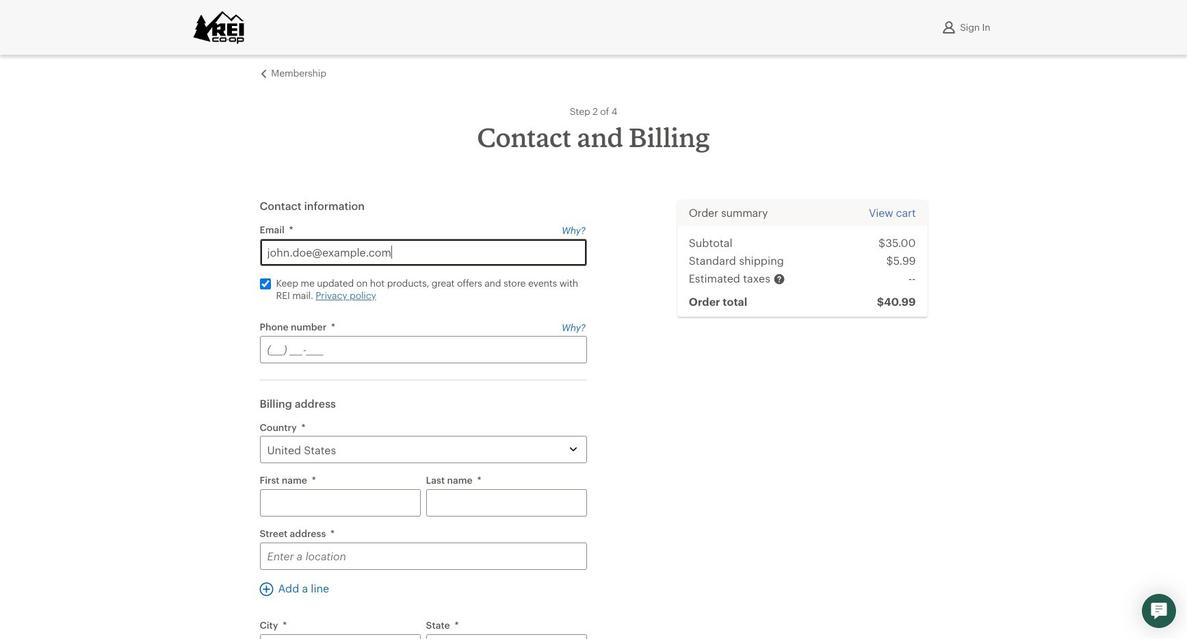Task type: locate. For each thing, give the bounding box(es) containing it.
None checkbox
[[260, 278, 271, 289]]

order total element
[[850, 293, 916, 310]]

banner
[[0, 0, 1188, 55]]



Task type: vqa. For each thing, say whether or not it's contained in the screenshot.
third Compare from right
no



Task type: describe. For each thing, give the bounding box(es) containing it.
rei add image
[[260, 582, 273, 596]]

rei left arrow image
[[260, 70, 268, 78]]

Phone number telephone field
[[260, 336, 587, 363]]

live chat image
[[1151, 603, 1168, 619]]

First name text field
[[260, 489, 421, 516]]

Last name text field
[[426, 489, 587, 516]]

Street address text field
[[260, 542, 587, 570]]

contact information: email address element
[[260, 223, 587, 310]]

City text field
[[260, 634, 421, 639]]

Email email field
[[260, 239, 587, 266]]

none checkbox inside 'contact information: email address' element
[[260, 278, 271, 289]]

return to the rei.com homepage image
[[193, 11, 245, 44]]



